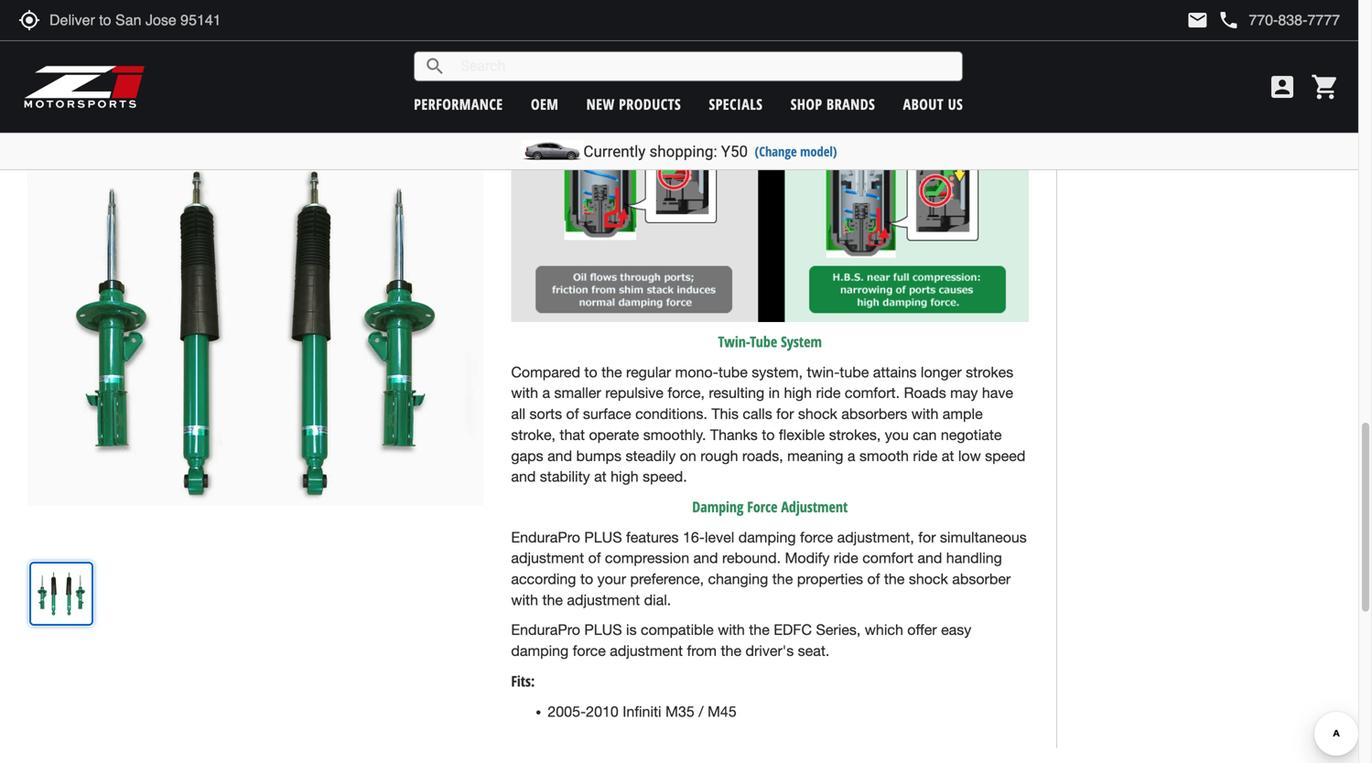 Task type: locate. For each thing, give the bounding box(es) containing it.
1 plus from the top
[[585, 529, 622, 546]]

ride inside endurapro plus features 16-level damping force adjustment, for simultaneous adjustment of compression and rebound. modify ride comfort and handling according to your preference, changing the properties of the shock absorber with the adjustment dial.
[[834, 550, 859, 567]]

level
[[705, 529, 735, 546]]

sorts
[[530, 406, 562, 423]]

preference,
[[630, 571, 704, 588]]

twin-
[[807, 364, 840, 381]]

of up your
[[588, 550, 601, 567]]

2 endurapro from the top
[[511, 622, 581, 639]]

1 horizontal spatial of
[[588, 550, 601, 567]]

force,
[[668, 385, 705, 402]]

smooth
[[860, 448, 909, 465]]

1 tube from the left
[[719, 364, 748, 381]]

tube up resulting
[[719, 364, 748, 381]]

endurapro plus features 16-level damping force adjustment, for simultaneous adjustment of compression and rebound. modify ride comfort and handling according to your preference, changing the properties of the shock absorber with the adjustment dial.
[[511, 529, 1027, 609]]

thanks
[[711, 427, 758, 444]]

at down the bumps
[[594, 469, 607, 485]]

stroke,
[[511, 427, 556, 444]]

at left low
[[942, 448, 955, 465]]

1 horizontal spatial for
[[919, 529, 936, 546]]

and right comfort
[[918, 550, 943, 567]]

with down the roads
[[912, 406, 939, 423]]

with
[[511, 385, 538, 402], [912, 406, 939, 423], [511, 592, 538, 609], [718, 622, 745, 639]]

16-
[[683, 529, 705, 546]]

the down comfort
[[885, 571, 905, 588]]

shop brands
[[791, 94, 876, 114]]

shock down comfort
[[909, 571, 949, 588]]

endurapro down according at the bottom left of page
[[511, 622, 581, 639]]

0 vertical spatial a
[[543, 385, 550, 402]]

2 vertical spatial ride
[[834, 550, 859, 567]]

handling
[[947, 550, 1003, 567]]

endurapro inside endurapro plus is compatible with the edfc series, which offer easy damping force adjustment from the driver's seat.
[[511, 622, 581, 639]]

strokes,
[[829, 427, 881, 444]]

of
[[566, 406, 579, 423], [588, 550, 601, 567], [868, 571, 880, 588]]

m45
[[708, 704, 737, 721]]

plus left is
[[585, 622, 622, 639]]

0 vertical spatial adjustment
[[511, 550, 584, 567]]

high down the bumps
[[611, 469, 639, 485]]

0 vertical spatial endurapro
[[511, 529, 581, 546]]

2 horizontal spatial of
[[868, 571, 880, 588]]

damping
[[739, 529, 796, 546], [511, 643, 569, 660]]

1 endurapro from the top
[[511, 529, 581, 546]]

compatible
[[641, 622, 714, 639]]

a up sorts on the left
[[543, 385, 550, 402]]

rebound.
[[723, 550, 781, 567]]

shop
[[791, 94, 823, 114]]

damping inside endurapro plus features 16-level damping force adjustment, for simultaneous adjustment of compression and rebound. modify ride comfort and handling according to your preference, changing the properties of the shock absorber with the adjustment dial.
[[739, 529, 796, 546]]

plus inside endurapro plus features 16-level damping force adjustment, for simultaneous adjustment of compression and rebound. modify ride comfort and handling according to your preference, changing the properties of the shock absorber with the adjustment dial.
[[585, 529, 622, 546]]

high
[[784, 385, 812, 402], [611, 469, 639, 485]]

ride down can
[[913, 448, 938, 465]]

mono-
[[676, 364, 719, 381]]

0 vertical spatial plus
[[585, 529, 622, 546]]

for
[[777, 406, 794, 423], [919, 529, 936, 546]]

1 vertical spatial a
[[848, 448, 856, 465]]

1 vertical spatial high
[[611, 469, 639, 485]]

0 horizontal spatial for
[[777, 406, 794, 423]]

force
[[800, 529, 833, 546], [573, 643, 606, 660]]

0 horizontal spatial at
[[594, 469, 607, 485]]

to inside endurapro plus features 16-level damping force adjustment, for simultaneous adjustment of compression and rebound. modify ride comfort and handling according to your preference, changing the properties of the shock absorber with the adjustment dial.
[[581, 571, 594, 588]]

0 vertical spatial shock
[[798, 406, 838, 423]]

2005-2010 infiniti m35 / m45
[[548, 704, 737, 721]]

2 vertical spatial adjustment
[[610, 643, 683, 660]]

series,
[[816, 622, 861, 639]]

mail phone
[[1187, 9, 1240, 31]]

plus inside endurapro plus is compatible with the edfc series, which offer easy damping force adjustment from the driver's seat.
[[585, 622, 622, 639]]

phone
[[1218, 9, 1240, 31]]

the up repulsive
[[602, 364, 622, 381]]

adjustment up according at the bottom left of page
[[511, 550, 584, 567]]

with down changing
[[718, 622, 745, 639]]

shock inside endurapro plus features 16-level damping force adjustment, for simultaneous adjustment of compression and rebound. modify ride comfort and handling according to your preference, changing the properties of the shock absorber with the adjustment dial.
[[909, 571, 949, 588]]

bumps
[[576, 448, 622, 465]]

easy
[[941, 622, 972, 639]]

0 horizontal spatial tube
[[719, 364, 748, 381]]

to up the smaller
[[585, 364, 598, 381]]

force up 2010 on the left bottom of page
[[573, 643, 606, 660]]

a
[[543, 385, 550, 402], [848, 448, 856, 465]]

1 horizontal spatial damping
[[739, 529, 796, 546]]

at
[[942, 448, 955, 465], [594, 469, 607, 485]]

compared to the regular mono-tube system, twin-tube attains longer strokes with a smaller repulsive force, resulting in high ride comfort. roads may have all sorts of surface conditions. this calls for shock absorbers with ample stroke, that operate smoothly. thanks to flexible strokes, you can negotiate gaps and bumps steadily on rough roads, meaning a smooth ride at low speed and stability at high speed.
[[511, 364, 1026, 485]]

strokes
[[966, 364, 1014, 381]]

(change
[[755, 142, 797, 160]]

of for to
[[566, 406, 579, 423]]

the down modify
[[773, 571, 793, 588]]

adjustment down your
[[567, 592, 640, 609]]

is
[[626, 622, 637, 639]]

1 horizontal spatial high
[[784, 385, 812, 402]]

fits:
[[511, 672, 535, 691]]

tube
[[750, 332, 778, 352]]

1 horizontal spatial at
[[942, 448, 955, 465]]

absorbers
[[842, 406, 908, 423]]

damping inside endurapro plus is compatible with the edfc series, which offer easy damping force adjustment from the driver's seat.
[[511, 643, 569, 660]]

specials link
[[709, 94, 763, 114]]

to up roads,
[[762, 427, 775, 444]]

new
[[587, 94, 615, 114]]

0 horizontal spatial force
[[573, 643, 606, 660]]

search
[[424, 55, 446, 77]]

my_location
[[18, 9, 40, 31]]

2 tube from the left
[[840, 364, 869, 381]]

have
[[982, 385, 1014, 402]]

0 horizontal spatial shock
[[798, 406, 838, 423]]

with down according at the bottom left of page
[[511, 592, 538, 609]]

your
[[598, 571, 626, 588]]

adjustment
[[782, 497, 848, 517]]

of down comfort
[[868, 571, 880, 588]]

1 horizontal spatial force
[[800, 529, 833, 546]]

damping up rebound.
[[739, 529, 796, 546]]

1 horizontal spatial a
[[848, 448, 856, 465]]

0 horizontal spatial damping
[[511, 643, 569, 660]]

shock
[[798, 406, 838, 423], [909, 571, 949, 588]]

plus up your
[[585, 529, 622, 546]]

0 vertical spatial force
[[800, 529, 833, 546]]

calls
[[743, 406, 773, 423]]

the inside the compared to the regular mono-tube system, twin-tube attains longer strokes with a smaller repulsive force, resulting in high ride comfort. roads may have all sorts of surface conditions. this calls for shock absorbers with ample stroke, that operate smoothly. thanks to flexible strokes, you can negotiate gaps and bumps steadily on rough roads, meaning a smooth ride at low speed and stability at high speed.
[[602, 364, 622, 381]]

with inside endurapro plus features 16-level damping force adjustment, for simultaneous adjustment of compression and rebound. modify ride comfort and handling according to your preference, changing the properties of the shock absorber with the adjustment dial.
[[511, 592, 538, 609]]

0 vertical spatial damping
[[739, 529, 796, 546]]

endurapro for endurapro plus features 16-level damping force adjustment, for simultaneous adjustment of compression and rebound. modify ride comfort and handling according to your preference, changing the properties of the shock absorber with the adjustment dial.
[[511, 529, 581, 546]]

1 vertical spatial of
[[588, 550, 601, 567]]

2 vertical spatial of
[[868, 571, 880, 588]]

compared
[[511, 364, 581, 381]]

ride up properties
[[834, 550, 859, 567]]

simultaneous
[[940, 529, 1027, 546]]

1 vertical spatial force
[[573, 643, 606, 660]]

with up all at the left bottom of page
[[511, 385, 538, 402]]

adjustment
[[511, 550, 584, 567], [567, 592, 640, 609], [610, 643, 683, 660]]

0 vertical spatial at
[[942, 448, 955, 465]]

comfort
[[863, 550, 914, 567]]

brands
[[827, 94, 876, 114]]

of inside the compared to the regular mono-tube system, twin-tube attains longer strokes with a smaller repulsive force, resulting in high ride comfort. roads may have all sorts of surface conditions. this calls for shock absorbers with ample stroke, that operate smoothly. thanks to flexible strokes, you can negotiate gaps and bumps steadily on rough roads, meaning a smooth ride at low speed and stability at high speed.
[[566, 406, 579, 423]]

1 vertical spatial at
[[594, 469, 607, 485]]

twin-tube system
[[718, 332, 822, 352]]

for right 'adjustment,'
[[919, 529, 936, 546]]

force up modify
[[800, 529, 833, 546]]

and
[[548, 448, 572, 465], [511, 469, 536, 485], [694, 550, 718, 567], [918, 550, 943, 567]]

1 horizontal spatial shock
[[909, 571, 949, 588]]

endurapro up according at the bottom left of page
[[511, 529, 581, 546]]

features
[[626, 529, 679, 546]]

the down according at the bottom left of page
[[543, 592, 563, 609]]

1 vertical spatial to
[[762, 427, 775, 444]]

to left your
[[581, 571, 594, 588]]

2 plus from the top
[[585, 622, 622, 639]]

you
[[885, 427, 909, 444]]

model)
[[801, 142, 837, 160]]

1 horizontal spatial tube
[[840, 364, 869, 381]]

1 vertical spatial for
[[919, 529, 936, 546]]

plus
[[585, 529, 622, 546], [585, 622, 622, 639]]

a down the strokes,
[[848, 448, 856, 465]]

0 vertical spatial of
[[566, 406, 579, 423]]

high right in
[[784, 385, 812, 402]]

1 vertical spatial plus
[[585, 622, 622, 639]]

damping force adjustment
[[693, 497, 848, 517]]

2 vertical spatial to
[[581, 571, 594, 588]]

system
[[781, 332, 822, 352]]

new products
[[587, 94, 681, 114]]

endurapro
[[511, 529, 581, 546], [511, 622, 581, 639]]

currently
[[584, 142, 646, 161]]

Search search field
[[446, 52, 963, 81]]

shock up flexible
[[798, 406, 838, 423]]

adjustment down is
[[610, 643, 683, 660]]

1 vertical spatial adjustment
[[567, 592, 640, 609]]

1 vertical spatial shock
[[909, 571, 949, 588]]

roads,
[[743, 448, 784, 465]]

flexible
[[779, 427, 825, 444]]

oem
[[531, 94, 559, 114]]

0 vertical spatial for
[[777, 406, 794, 423]]

rough
[[701, 448, 739, 465]]

to
[[585, 364, 598, 381], [762, 427, 775, 444], [581, 571, 594, 588]]

of up that
[[566, 406, 579, 423]]

shock inside the compared to the regular mono-tube system, twin-tube attains longer strokes with a smaller repulsive force, resulting in high ride comfort. roads may have all sorts of surface conditions. this calls for shock absorbers with ample stroke, that operate smoothly. thanks to flexible strokes, you can negotiate gaps and bumps steadily on rough roads, meaning a smooth ride at low speed and stability at high speed.
[[798, 406, 838, 423]]

damping up fits:
[[511, 643, 569, 660]]

ride down twin-
[[816, 385, 841, 402]]

shopping_cart link
[[1307, 72, 1341, 102]]

0 horizontal spatial of
[[566, 406, 579, 423]]

1 vertical spatial damping
[[511, 643, 569, 660]]

1 vertical spatial endurapro
[[511, 622, 581, 639]]

for down in
[[777, 406, 794, 423]]

tube up comfort.
[[840, 364, 869, 381]]

force inside endurapro plus features 16-level damping force adjustment, for simultaneous adjustment of compression and rebound. modify ride comfort and handling according to your preference, changing the properties of the shock absorber with the adjustment dial.
[[800, 529, 833, 546]]

endurapro inside endurapro plus features 16-level damping force adjustment, for simultaneous adjustment of compression and rebound. modify ride comfort and handling according to your preference, changing the properties of the shock absorber with the adjustment dial.
[[511, 529, 581, 546]]

0 horizontal spatial high
[[611, 469, 639, 485]]



Task type: describe. For each thing, give the bounding box(es) containing it.
from
[[687, 643, 717, 660]]

phone link
[[1218, 9, 1341, 31]]

all
[[511, 406, 526, 423]]

may
[[951, 385, 978, 402]]

edfc
[[774, 622, 812, 639]]

force
[[748, 497, 778, 517]]

compression
[[605, 550, 690, 567]]

currently shopping: y50 (change model)
[[584, 142, 837, 161]]

new products link
[[587, 94, 681, 114]]

attains
[[873, 364, 917, 381]]

account_box link
[[1264, 72, 1302, 102]]

plus for force
[[585, 622, 622, 639]]

shopping:
[[650, 142, 718, 161]]

regular
[[626, 364, 671, 381]]

steadily
[[626, 448, 676, 465]]

plus for compression
[[585, 529, 622, 546]]

infiniti
[[623, 704, 662, 721]]

damping
[[693, 497, 744, 517]]

about
[[903, 94, 944, 114]]

endurapro plus is compatible with the edfc series, which offer easy damping force adjustment from the driver's seat.
[[511, 622, 972, 660]]

with inside endurapro plus is compatible with the edfc series, which offer easy damping force adjustment from the driver's seat.
[[718, 622, 745, 639]]

force inside endurapro plus is compatible with the edfc series, which offer easy damping force adjustment from the driver's seat.
[[573, 643, 606, 660]]

can
[[913, 427, 937, 444]]

resulting
[[709, 385, 765, 402]]

performance link
[[414, 94, 503, 114]]

m35
[[666, 704, 695, 721]]

comfort.
[[845, 385, 900, 402]]

products
[[619, 94, 681, 114]]

specials
[[709, 94, 763, 114]]

longer
[[921, 364, 962, 381]]

z1 motorsports logo image
[[23, 64, 146, 110]]

and down gaps
[[511, 469, 536, 485]]

0 vertical spatial to
[[585, 364, 598, 381]]

gaps
[[511, 448, 544, 465]]

endurapro for endurapro plus is compatible with the edfc series, which offer easy damping force adjustment from the driver's seat.
[[511, 622, 581, 639]]

repulsive
[[605, 385, 664, 402]]

0 vertical spatial high
[[784, 385, 812, 402]]

in
[[769, 385, 780, 402]]

mail
[[1187, 9, 1209, 31]]

and up the stability
[[548, 448, 572, 465]]

of for plus
[[868, 571, 880, 588]]

negotiate
[[941, 427, 1002, 444]]

about us
[[903, 94, 964, 114]]

modify
[[785, 550, 830, 567]]

0 horizontal spatial a
[[543, 385, 550, 402]]

/
[[699, 704, 704, 721]]

which
[[865, 622, 904, 639]]

us
[[948, 94, 964, 114]]

1 vertical spatial ride
[[913, 448, 938, 465]]

on
[[680, 448, 697, 465]]

the up driver's
[[749, 622, 770, 639]]

dial.
[[644, 592, 671, 609]]

shopping_cart
[[1311, 72, 1341, 102]]

0 vertical spatial ride
[[816, 385, 841, 402]]

for inside endurapro plus features 16-level damping force adjustment, for simultaneous adjustment of compression and rebound. modify ride comfort and handling according to your preference, changing the properties of the shock absorber with the adjustment dial.
[[919, 529, 936, 546]]

ample
[[943, 406, 983, 423]]

2005-
[[548, 704, 586, 721]]

and down 16-
[[694, 550, 718, 567]]

speed
[[986, 448, 1026, 465]]

driver's
[[746, 643, 794, 660]]

speed.
[[643, 469, 688, 485]]

offer
[[908, 622, 937, 639]]

properties
[[797, 571, 864, 588]]

2010
[[586, 704, 619, 721]]

performance
[[414, 94, 503, 114]]

adjustment,
[[838, 529, 915, 546]]

surface
[[583, 406, 632, 423]]

y50
[[721, 142, 748, 161]]

smoothly.
[[644, 427, 707, 444]]

this
[[712, 406, 739, 423]]

for inside the compared to the regular mono-tube system, twin-tube attains longer strokes with a smaller repulsive force, resulting in high ride comfort. roads may have all sorts of surface conditions. this calls for shock absorbers with ample stroke, that operate smoothly. thanks to flexible strokes, you can negotiate gaps and bumps steadily on rough roads, meaning a smooth ride at low speed and stability at high speed.
[[777, 406, 794, 423]]

system,
[[752, 364, 803, 381]]

oem link
[[531, 94, 559, 114]]

twin-
[[718, 332, 750, 352]]

adjustment inside endurapro plus is compatible with the edfc series, which offer easy damping force adjustment from the driver's seat.
[[610, 643, 683, 660]]

absorber
[[953, 571, 1011, 588]]

the right from
[[721, 643, 742, 660]]

according
[[511, 571, 576, 588]]

roads
[[904, 385, 947, 402]]

(change model) link
[[755, 142, 837, 160]]

meaning
[[788, 448, 844, 465]]



Task type: vqa. For each thing, say whether or not it's contained in the screenshot.
"Dyno and Tuning"
no



